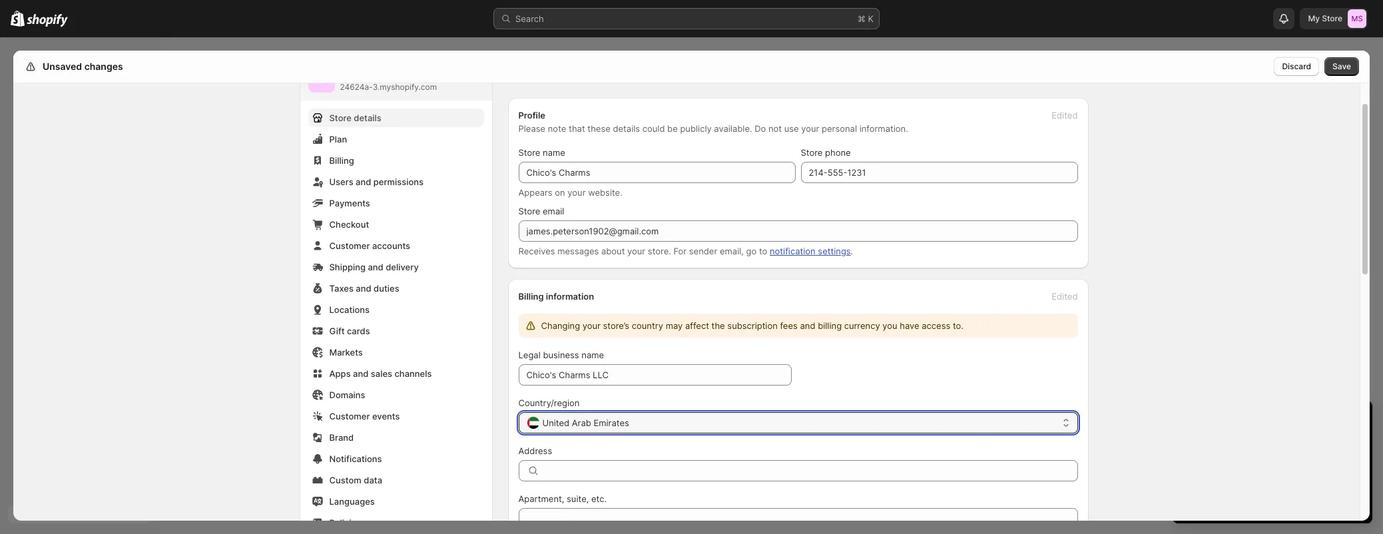 Task type: describe. For each thing, give the bounding box(es) containing it.
united
[[542, 418, 570, 428]]

billing link
[[308, 151, 484, 170]]

cards
[[347, 326, 370, 336]]

store's
[[603, 320, 629, 331]]

the
[[712, 320, 725, 331]]

access
[[922, 320, 951, 331]]

apartment, suite, etc.
[[518, 494, 607, 504]]

affect
[[685, 320, 709, 331]]

save button
[[1325, 57, 1359, 76]]

arab
[[572, 418, 591, 428]]

0 horizontal spatial name
[[543, 147, 565, 158]]

users and permissions
[[329, 176, 424, 187]]

data
[[364, 475, 382, 486]]

save
[[1333, 61, 1351, 71]]

store name
[[518, 147, 565, 158]]

legal business name
[[518, 350, 604, 360]]

store.
[[648, 246, 671, 256]]

gift cards link
[[308, 322, 484, 340]]

Address text field
[[545, 460, 1078, 482]]

appears
[[518, 187, 553, 198]]

please note that these details could be publicly available. do not use your personal information.
[[518, 123, 908, 134]]

billing for billing
[[329, 155, 354, 166]]

notification settings link
[[770, 246, 851, 256]]

Legal business name text field
[[518, 364, 792, 386]]

shipping and delivery link
[[308, 258, 484, 276]]

messages
[[558, 246, 599, 256]]

customer events
[[329, 411, 400, 422]]

personal
[[822, 123, 857, 134]]

Apartment, suite, etc. text field
[[518, 508, 1078, 529]]

accounts
[[372, 240, 410, 251]]

billing
[[818, 320, 842, 331]]

notification
[[770, 246, 816, 256]]

information
[[546, 291, 594, 302]]

changing your store's country may affect the subscription fees and billing currency you have access to.
[[541, 320, 964, 331]]

locations
[[329, 304, 370, 315]]

store for store name
[[518, 147, 540, 158]]

unsaved changes
[[43, 61, 123, 72]]

shopify image
[[11, 11, 25, 27]]

changing your store's country may affect the subscription fees and billing currency you have access to. alert
[[518, 314, 1078, 338]]

brand link
[[308, 428, 484, 447]]

languages
[[329, 496, 375, 507]]

custom data link
[[308, 471, 484, 490]]

store right my on the top of page
[[1322, 13, 1343, 23]]

and inside alert
[[800, 320, 816, 331]]

customer events link
[[308, 407, 484, 426]]

customer for customer accounts
[[329, 240, 370, 251]]

payments
[[329, 198, 370, 208]]

brand
[[329, 432, 354, 443]]

changes
[[84, 61, 123, 72]]

on
[[555, 187, 565, 198]]

plan link
[[308, 130, 484, 149]]

plan
[[329, 134, 347, 145]]

changing
[[541, 320, 580, 331]]

my store
[[1308, 13, 1343, 23]]

suite,
[[567, 494, 589, 504]]

receives
[[518, 246, 555, 256]]

ms button
[[308, 66, 335, 93]]

0 vertical spatial my store image
[[1348, 9, 1367, 28]]

and for shipping and delivery
[[368, 262, 383, 272]]

about
[[601, 246, 625, 256]]

custom
[[329, 475, 362, 486]]

discard
[[1282, 61, 1311, 71]]

address
[[518, 446, 552, 456]]

email
[[543, 206, 564, 216]]

settings
[[40, 61, 78, 72]]

billing information
[[518, 291, 594, 302]]

settings dialog
[[13, 37, 1370, 534]]

locations link
[[308, 300, 484, 319]]

domains
[[329, 390, 365, 400]]

3.myshopify.com
[[373, 82, 437, 92]]

markets
[[329, 347, 363, 358]]

do
[[755, 123, 766, 134]]

⌘ k
[[858, 13, 874, 24]]

settings
[[818, 246, 851, 256]]

you
[[883, 320, 898, 331]]

duties
[[374, 283, 399, 294]]

checkout
[[329, 219, 369, 230]]

k
[[868, 13, 874, 24]]

details inside 'shop settings menu' element
[[354, 113, 381, 123]]

shipping and delivery
[[329, 262, 419, 272]]

subscription
[[728, 320, 778, 331]]

email,
[[720, 246, 744, 256]]

customer accounts link
[[308, 236, 484, 255]]

Store name text field
[[518, 162, 796, 183]]

your inside alert
[[583, 320, 601, 331]]

apps
[[329, 368, 351, 379]]



Task type: vqa. For each thing, say whether or not it's contained in the screenshot.
the Unsaved
yes



Task type: locate. For each thing, give the bounding box(es) containing it.
for
[[674, 246, 687, 256]]

publicly
[[680, 123, 712, 134]]

store phone
[[801, 147, 851, 158]]

unsaved
[[43, 61, 82, 72]]

0 vertical spatial customer
[[329, 240, 370, 251]]

country
[[632, 320, 663, 331]]

customer down checkout
[[329, 240, 370, 251]]

billing left information
[[518, 291, 544, 302]]

channels
[[395, 368, 432, 379]]

billing for billing information
[[518, 291, 544, 302]]

sender
[[689, 246, 717, 256]]

delivery
[[386, 262, 419, 272]]

shopify image
[[27, 14, 68, 27]]

apartment,
[[518, 494, 564, 504]]

details
[[354, 113, 381, 123], [613, 123, 640, 134]]

events
[[372, 411, 400, 422]]

policies link
[[308, 514, 484, 532]]

website.
[[588, 187, 623, 198]]

permissions
[[374, 176, 424, 187]]

fees
[[780, 320, 798, 331]]

24624a-
[[340, 82, 373, 92]]

Store phone text field
[[801, 162, 1078, 183]]

shipping
[[329, 262, 366, 272]]

note
[[548, 123, 566, 134]]

available.
[[714, 123, 752, 134]]

and for apps and sales channels
[[353, 368, 369, 379]]

shop settings menu element
[[300, 58, 492, 534]]

your right use
[[801, 123, 820, 134]]

1 customer from the top
[[329, 240, 370, 251]]

taxes and duties link
[[308, 279, 484, 298]]

store left phone
[[801, 147, 823, 158]]

to
[[759, 246, 767, 256]]

store email
[[518, 206, 564, 216]]

store details link
[[308, 109, 484, 127]]

my store image right my store
[[1348, 9, 1367, 28]]

not
[[769, 123, 782, 134]]

languages link
[[308, 492, 484, 511]]

name down note on the left top of the page
[[543, 147, 565, 158]]

1 horizontal spatial details
[[613, 123, 640, 134]]

details left could
[[613, 123, 640, 134]]

and right taxes
[[356, 283, 371, 294]]

your trial just started element
[[1173, 436, 1373, 523]]

1 vertical spatial my store image
[[308, 66, 335, 93]]

be
[[667, 123, 678, 134]]

and right fees
[[800, 320, 816, 331]]

Store email text field
[[518, 220, 1078, 242]]

0 horizontal spatial my store image
[[308, 66, 335, 93]]

notifications link
[[308, 450, 484, 468]]

0 horizontal spatial details
[[354, 113, 381, 123]]

details down 24624a-
[[354, 113, 381, 123]]

that
[[569, 123, 585, 134]]

apps and sales channels
[[329, 368, 432, 379]]

24624a-3.myshopify.com
[[340, 82, 437, 92]]

and right users in the top left of the page
[[356, 176, 371, 187]]

store up plan
[[329, 113, 352, 123]]

store for store phone
[[801, 147, 823, 158]]

phone
[[825, 147, 851, 158]]

your right on
[[568, 187, 586, 198]]

could
[[643, 123, 665, 134]]

store inside store details link
[[329, 113, 352, 123]]

customer for customer events
[[329, 411, 370, 422]]

domains link
[[308, 386, 484, 404]]

and
[[356, 176, 371, 187], [368, 262, 383, 272], [356, 283, 371, 294], [800, 320, 816, 331], [353, 368, 369, 379]]

your left store's
[[583, 320, 601, 331]]

store down please
[[518, 147, 540, 158]]

store details
[[329, 113, 381, 123]]

custom data
[[329, 475, 382, 486]]

name right business
[[582, 350, 604, 360]]

0 vertical spatial billing
[[329, 155, 354, 166]]

1 horizontal spatial my store image
[[1348, 9, 1367, 28]]

dialog
[[1375, 51, 1383, 521]]

⌘
[[858, 13, 866, 24]]

united arab emirates
[[542, 418, 629, 428]]

gift cards
[[329, 326, 370, 336]]

taxes
[[329, 283, 354, 294]]

appears on your website.
[[518, 187, 623, 198]]

apps and sales channels link
[[308, 364, 484, 383]]

your left store.
[[627, 246, 646, 256]]

business
[[543, 350, 579, 360]]

payments link
[[308, 194, 484, 212]]

to.
[[953, 320, 964, 331]]

policies
[[329, 518, 361, 528]]

0 horizontal spatial billing
[[329, 155, 354, 166]]

and down customer accounts on the top of the page
[[368, 262, 383, 272]]

please
[[518, 123, 546, 134]]

2 customer from the top
[[329, 411, 370, 422]]

legal
[[518, 350, 541, 360]]

emirates
[[594, 418, 629, 428]]

your
[[801, 123, 820, 134], [568, 187, 586, 198], [627, 246, 646, 256], [583, 320, 601, 331]]

receives messages about your store. for sender email, go to notification settings .
[[518, 246, 853, 256]]

0 vertical spatial name
[[543, 147, 565, 158]]

1 horizontal spatial billing
[[518, 291, 544, 302]]

and for taxes and duties
[[356, 283, 371, 294]]

store down the appears
[[518, 206, 540, 216]]

customer accounts
[[329, 240, 410, 251]]

1 vertical spatial customer
[[329, 411, 370, 422]]

these
[[588, 123, 611, 134]]

users
[[329, 176, 353, 187]]

and right apps at the left bottom of page
[[353, 368, 369, 379]]

and for users and permissions
[[356, 176, 371, 187]]

my store image left 24624a-
[[308, 66, 335, 93]]

billing inside 'shop settings menu' element
[[329, 155, 354, 166]]

etc.
[[591, 494, 607, 504]]

may
[[666, 320, 683, 331]]

my store image inside 'shop settings menu' element
[[308, 66, 335, 93]]

gift
[[329, 326, 345, 336]]

country/region
[[518, 398, 580, 408]]

store for store email
[[518, 206, 540, 216]]

billing up users in the top left of the page
[[329, 155, 354, 166]]

customer
[[329, 240, 370, 251], [329, 411, 370, 422]]

store for store details
[[329, 113, 352, 123]]

1 vertical spatial name
[[582, 350, 604, 360]]

united arab emirates image
[[525, 417, 541, 429]]

1 vertical spatial billing
[[518, 291, 544, 302]]

profile
[[518, 110, 545, 121]]

customer down domains
[[329, 411, 370, 422]]

checkout link
[[308, 215, 484, 234]]

discard button
[[1274, 57, 1319, 76]]

my store image
[[1348, 9, 1367, 28], [308, 66, 335, 93]]

name
[[543, 147, 565, 158], [582, 350, 604, 360]]

have
[[900, 320, 919, 331]]

currency
[[844, 320, 880, 331]]

1 horizontal spatial name
[[582, 350, 604, 360]]



